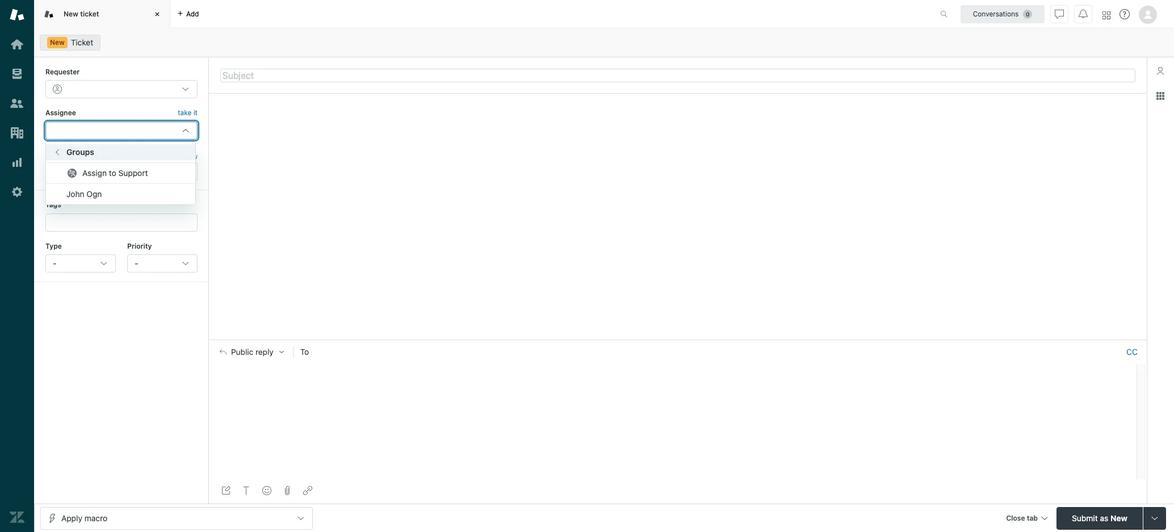 Task type: describe. For each thing, give the bounding box(es) containing it.
get started image
[[10, 37, 24, 52]]

public reply
[[231, 348, 274, 357]]

new for new
[[50, 38, 65, 47]]

cc
[[1127, 347, 1138, 357]]

secondary element
[[34, 31, 1174, 54]]

Subject field
[[220, 68, 1136, 82]]

notifications image
[[1079, 9, 1088, 18]]

close tab button
[[1001, 507, 1052, 531]]

submit as new
[[1072, 513, 1128, 523]]

close tab
[[1006, 514, 1038, 522]]

zendesk products image
[[1103, 11, 1111, 19]]

add attachment image
[[283, 486, 292, 495]]

john
[[66, 189, 84, 199]]

- for type
[[53, 258, 56, 268]]

minimize composer image
[[673, 335, 682, 344]]

to
[[109, 168, 116, 178]]

reporting image
[[10, 155, 24, 170]]

ticket
[[80, 10, 99, 18]]

requester element
[[45, 80, 198, 98]]

get help image
[[1120, 9, 1130, 19]]

type
[[45, 242, 62, 250]]

draft mode image
[[221, 486, 231, 495]]

groups
[[66, 147, 94, 157]]

conversations
[[973, 9, 1019, 18]]

new for new ticket
[[64, 10, 78, 18]]

it
[[193, 109, 198, 117]]

close image
[[152, 9, 163, 20]]

- for priority
[[135, 258, 138, 268]]

- button for type
[[45, 254, 116, 273]]

support
[[118, 168, 148, 178]]

apply macro
[[61, 513, 107, 523]]

cc button
[[1126, 347, 1138, 357]]

2 vertical spatial new
[[1111, 513, 1128, 523]]

conversations button
[[961, 5, 1045, 23]]

add button
[[170, 0, 206, 28]]

Assignee field
[[53, 125, 177, 136]]

zendesk support image
[[10, 7, 24, 22]]

add link (cmd k) image
[[303, 486, 312, 495]]

customers image
[[10, 96, 24, 111]]

displays possible ticket submission types image
[[1150, 514, 1159, 523]]

assignee
[[45, 109, 76, 117]]

follow button
[[179, 152, 198, 162]]

apps image
[[1156, 91, 1165, 100]]

public
[[231, 348, 253, 357]]



Task type: vqa. For each thing, say whether or not it's contained in the screenshot.
Internal Note
no



Task type: locate. For each thing, give the bounding box(es) containing it.
- down type
[[53, 258, 56, 268]]

organizations image
[[10, 125, 24, 140]]

submit
[[1072, 513, 1098, 523]]

1 - button from the left
[[45, 254, 116, 273]]

customer context image
[[1156, 66, 1165, 76]]

macro
[[84, 513, 107, 523]]

main element
[[0, 0, 34, 532]]

0 vertical spatial new
[[64, 10, 78, 18]]

format text image
[[242, 486, 251, 495]]

admin image
[[10, 185, 24, 199]]

reply
[[255, 348, 274, 357]]

new ticket
[[64, 10, 99, 18]]

public reply button
[[210, 340, 293, 364]]

tags
[[45, 201, 61, 209]]

-
[[53, 258, 56, 268], [135, 258, 138, 268]]

ogn
[[87, 189, 102, 199]]

ticket
[[71, 37, 93, 47]]

Tags field
[[54, 217, 187, 228]]

close
[[1006, 514, 1025, 522]]

priority
[[127, 242, 152, 250]]

assignee element
[[45, 121, 198, 140]]

tab
[[1027, 514, 1038, 522]]

take
[[178, 109, 192, 117]]

new inside tab
[[64, 10, 78, 18]]

insert emojis image
[[262, 486, 271, 495]]

to
[[300, 347, 309, 357]]

add
[[186, 9, 199, 18]]

Public reply composer text field
[[215, 364, 1133, 388]]

new
[[64, 10, 78, 18], [50, 38, 65, 47], [1111, 513, 1128, 523]]

2 - from the left
[[135, 258, 138, 268]]

- button down type
[[45, 254, 116, 273]]

follow
[[179, 152, 198, 161]]

1 vertical spatial new
[[50, 38, 65, 47]]

- down priority
[[135, 258, 138, 268]]

views image
[[10, 66, 24, 81]]

assign to support option
[[46, 165, 195, 181]]

0 horizontal spatial - button
[[45, 254, 116, 273]]

- button for priority
[[127, 254, 198, 273]]

assign
[[82, 168, 107, 178]]

1 horizontal spatial - button
[[127, 254, 198, 273]]

- button down priority
[[127, 254, 198, 273]]

new ticket tab
[[34, 0, 170, 28]]

2 - button from the left
[[127, 254, 198, 273]]

zendesk image
[[10, 510, 24, 525]]

- button
[[45, 254, 116, 273], [127, 254, 198, 273]]

take it
[[178, 109, 198, 117]]

requester
[[45, 68, 80, 76]]

0 horizontal spatial -
[[53, 258, 56, 268]]

take it button
[[178, 108, 198, 119]]

1 - from the left
[[53, 258, 56, 268]]

button displays agent's chat status as invisible. image
[[1055, 9, 1064, 18]]

as
[[1100, 513, 1108, 523]]

assignee list box
[[45, 142, 196, 205]]

groups option
[[46, 144, 195, 160]]

1 horizontal spatial -
[[135, 258, 138, 268]]

assign to support
[[82, 168, 148, 178]]

apply
[[61, 513, 82, 523]]

new inside "secondary" element
[[50, 38, 65, 47]]

tabs tab list
[[34, 0, 928, 28]]

john ogn
[[66, 189, 102, 199]]



